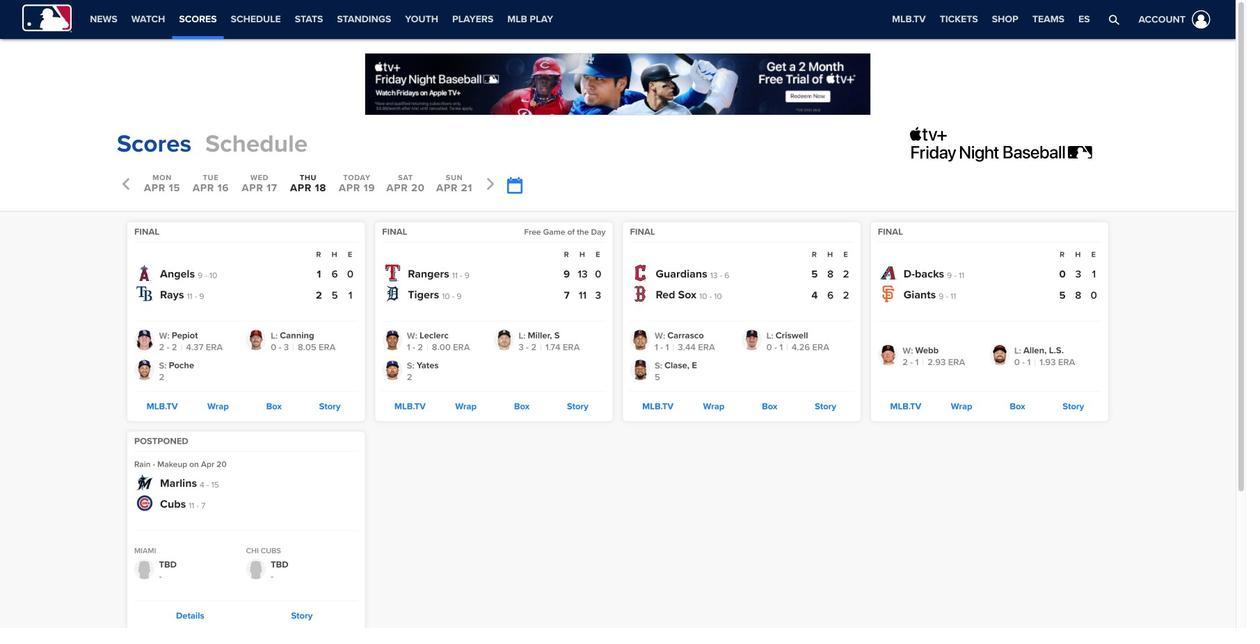 Task type: locate. For each thing, give the bounding box(es) containing it.
carrasco image
[[630, 330, 650, 350]]

1 vertical spatial advertisement element
[[910, 127, 1119, 162]]

tertiary navigation element
[[885, 0, 1097, 39]]

red sox image
[[632, 286, 649, 302]]

0 vertical spatial advertisement element
[[365, 53, 871, 116]]

leclerc image
[[382, 330, 402, 350]]

None text field
[[507, 177, 522, 194]]

webb image
[[878, 345, 898, 365]]

angels image
[[136, 265, 153, 281]]

major league baseball image
[[22, 5, 72, 32]]

giants image
[[880, 286, 897, 302]]

cubs image
[[136, 495, 153, 512]]

miller, s image
[[494, 330, 514, 350]]

top navigation menu bar
[[0, 0, 1236, 39]]

tigers image
[[384, 286, 401, 302]]

guardians image
[[632, 265, 649, 281]]

1 secondary navigation element from the left
[[83, 0, 560, 39]]

advertisement element
[[365, 53, 871, 116], [910, 127, 1119, 162]]

1 horizontal spatial advertisement element
[[910, 127, 1119, 162]]

marlins image
[[136, 474, 153, 491]]

secondary navigation element
[[83, 0, 560, 39], [560, 0, 677, 39]]



Task type: describe. For each thing, give the bounding box(es) containing it.
criswell image
[[742, 330, 762, 350]]

d backs image
[[880, 265, 897, 281]]

clase, e image
[[630, 360, 650, 380]]

rays image
[[136, 286, 153, 302]]

poche image
[[134, 360, 154, 380]]

canning image
[[246, 330, 266, 350]]

yates image
[[382, 360, 402, 380]]

allen, l.s. image
[[990, 345, 1010, 365]]

0 horizontal spatial advertisement element
[[365, 53, 871, 116]]

2 secondary navigation element from the left
[[560, 0, 677, 39]]

pepiot image
[[134, 330, 154, 350]]

rangers image
[[384, 265, 401, 281]]



Task type: vqa. For each thing, say whether or not it's contained in the screenshot.
EVERY MOVE OF THE 2023-24 OFFSEASON, TRACKED
no



